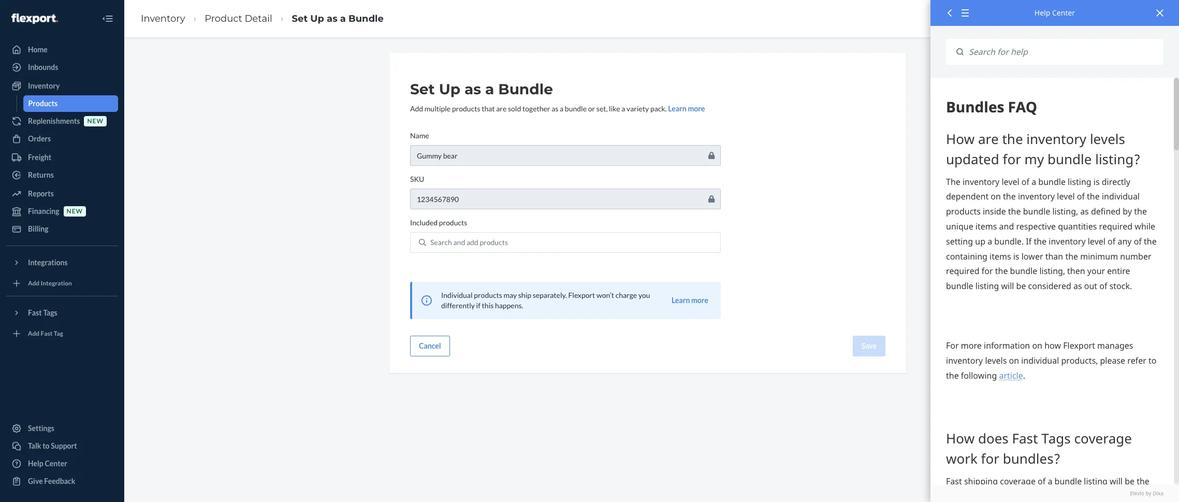 Task type: vqa. For each thing, say whether or not it's contained in the screenshot.
right UP
yes



Task type: locate. For each thing, give the bounding box(es) containing it.
1 vertical spatial set up as a bundle
[[410, 80, 553, 98]]

center down talk to support
[[45, 459, 67, 468]]

new down reports link
[[67, 207, 83, 215]]

2 horizontal spatial as
[[552, 104, 559, 113]]

search image
[[419, 239, 426, 246]]

1 vertical spatial learn
[[672, 296, 690, 305]]

save
[[862, 341, 877, 350]]

set up as a bundle inside "breadcrumbs" navigation
[[292, 13, 384, 24]]

reports
[[28, 189, 54, 198]]

add left multiple
[[410, 104, 423, 113]]

0 vertical spatial lock image
[[709, 151, 715, 160]]

inventory link
[[141, 13, 185, 24], [6, 78, 118, 94]]

help center down to
[[28, 459, 67, 468]]

set right detail
[[292, 13, 308, 24]]

separately.
[[533, 291, 567, 299]]

learn more button right pack.
[[668, 104, 705, 114]]

0 vertical spatial help center
[[1035, 8, 1076, 18]]

1 lock image from the top
[[709, 151, 715, 160]]

billing
[[28, 224, 48, 233]]

1 horizontal spatial inventory link
[[141, 13, 185, 24]]

fast
[[28, 308, 42, 317], [41, 330, 53, 337]]

0 vertical spatial inventory
[[141, 13, 185, 24]]

learn more button right you
[[672, 295, 709, 306]]

tags
[[43, 308, 57, 317]]

2 lock image from the top
[[709, 195, 715, 203]]

0 horizontal spatial as
[[327, 13, 338, 24]]

1 horizontal spatial up
[[439, 80, 461, 98]]

1 horizontal spatial new
[[87, 117, 104, 125]]

learn
[[668, 104, 687, 113], [672, 296, 690, 305]]

0 vertical spatial set
[[292, 13, 308, 24]]

integration
[[41, 279, 72, 287]]

more
[[688, 104, 705, 113], [692, 296, 709, 305]]

learn right you
[[672, 296, 690, 305]]

flexport logo image
[[11, 13, 58, 24]]

up
[[310, 13, 324, 24], [439, 80, 461, 98]]

1 vertical spatial add
[[28, 279, 39, 287]]

0 vertical spatial as
[[327, 13, 338, 24]]

elevio
[[1131, 489, 1145, 497]]

1 horizontal spatial help center
[[1035, 8, 1076, 18]]

elevio by dixa
[[1131, 489, 1164, 497]]

1 horizontal spatial center
[[1053, 8, 1076, 18]]

0 horizontal spatial help
[[28, 459, 43, 468]]

close navigation image
[[102, 12, 114, 25]]

0 vertical spatial inventory link
[[141, 13, 185, 24]]

inventory
[[141, 13, 185, 24], [28, 81, 60, 90]]

0 vertical spatial help
[[1035, 8, 1051, 18]]

add
[[467, 238, 479, 247]]

a inside navigation
[[340, 13, 346, 24]]

reports link
[[6, 185, 118, 202]]

add for add multiple products that are sold together as a bundle or set, like a variety pack. learn more
[[410, 104, 423, 113]]

learn right pack.
[[668, 104, 687, 113]]

home link
[[6, 41, 118, 58]]

products right add
[[480, 238, 508, 247]]

1 vertical spatial inventory
[[28, 81, 60, 90]]

help inside help center link
[[28, 459, 43, 468]]

help
[[1035, 8, 1051, 18], [28, 459, 43, 468]]

breadcrumbs navigation
[[133, 3, 392, 34]]

1 vertical spatial bundle
[[498, 80, 553, 98]]

tag
[[54, 330, 63, 337]]

0 vertical spatial bundle
[[349, 13, 384, 24]]

add for add fast tag
[[28, 330, 39, 337]]

a
[[340, 13, 346, 24], [485, 80, 494, 98], [560, 104, 564, 113], [622, 104, 625, 113]]

lock image
[[709, 151, 715, 160], [709, 195, 715, 203]]

0 vertical spatial fast
[[28, 308, 42, 317]]

0 horizontal spatial up
[[310, 13, 324, 24]]

0 horizontal spatial bundle
[[349, 13, 384, 24]]

products
[[452, 104, 481, 113], [439, 218, 467, 227], [480, 238, 508, 247], [474, 291, 502, 299]]

fast tags
[[28, 308, 57, 317]]

0 vertical spatial learn
[[668, 104, 687, 113]]

1 horizontal spatial inventory
[[141, 13, 185, 24]]

charge
[[616, 291, 637, 299]]

more inside learn more button
[[692, 296, 709, 305]]

0 vertical spatial new
[[87, 117, 104, 125]]

inbounds
[[28, 63, 58, 71]]

new down products link at top
[[87, 117, 104, 125]]

detail
[[245, 13, 272, 24]]

sold
[[508, 104, 521, 113]]

lock image for sku
[[709, 195, 715, 203]]

2 vertical spatial add
[[28, 330, 39, 337]]

included products
[[410, 218, 467, 227]]

products up this
[[474, 291, 502, 299]]

new for financing
[[67, 207, 83, 215]]

set up as a bundle link
[[292, 13, 384, 24]]

set
[[292, 13, 308, 24], [410, 80, 435, 98]]

0 vertical spatial add
[[410, 104, 423, 113]]

products up and
[[439, 218, 467, 227]]

product detail
[[205, 13, 272, 24]]

give feedback
[[28, 477, 75, 485]]

new
[[87, 117, 104, 125], [67, 207, 83, 215]]

None text field
[[410, 145, 721, 166], [410, 189, 721, 209], [410, 145, 721, 166], [410, 189, 721, 209]]

1 vertical spatial help center
[[28, 459, 67, 468]]

0 vertical spatial set up as a bundle
[[292, 13, 384, 24]]

1 vertical spatial more
[[692, 296, 709, 305]]

0 horizontal spatial inventory link
[[6, 78, 118, 94]]

1 vertical spatial center
[[45, 459, 67, 468]]

help center
[[1035, 8, 1076, 18], [28, 459, 67, 468]]

add left integration
[[28, 279, 39, 287]]

add
[[410, 104, 423, 113], [28, 279, 39, 287], [28, 330, 39, 337]]

help up give
[[28, 459, 43, 468]]

0 horizontal spatial set
[[292, 13, 308, 24]]

together
[[523, 104, 550, 113]]

variety
[[627, 104, 649, 113]]

dixa
[[1153, 489, 1164, 497]]

save button
[[853, 336, 886, 356]]

1 vertical spatial new
[[67, 207, 83, 215]]

learn more button
[[668, 104, 705, 114], [672, 295, 709, 306]]

0 vertical spatial up
[[310, 13, 324, 24]]

returns link
[[6, 167, 118, 183]]

1 horizontal spatial as
[[465, 80, 481, 98]]

add down fast tags
[[28, 330, 39, 337]]

products inside individual products may ship separately. flexport won't charge you differently if this happens.
[[474, 291, 502, 299]]

0 horizontal spatial new
[[67, 207, 83, 215]]

1 vertical spatial help
[[28, 459, 43, 468]]

help center up search 'search field'
[[1035, 8, 1076, 18]]

1 horizontal spatial bundle
[[498, 80, 553, 98]]

this
[[482, 301, 494, 310]]

differently
[[441, 301, 475, 310]]

0 horizontal spatial center
[[45, 459, 67, 468]]

new for replenishments
[[87, 117, 104, 125]]

0 horizontal spatial help center
[[28, 459, 67, 468]]

multiple
[[425, 104, 451, 113]]

flexport
[[569, 291, 595, 299]]

products
[[28, 99, 58, 108]]

fast tags button
[[6, 305, 118, 321]]

set up multiple
[[410, 80, 435, 98]]

add integration
[[28, 279, 72, 287]]

elevio by dixa link
[[947, 489, 1164, 497]]

center up search 'search field'
[[1053, 8, 1076, 18]]

happens.
[[495, 301, 524, 310]]

bundle
[[565, 104, 587, 113]]

that
[[482, 104, 495, 113]]

fast left tag on the left of the page
[[41, 330, 53, 337]]

as
[[327, 13, 338, 24], [465, 80, 481, 98], [552, 104, 559, 113]]

search and add products
[[431, 238, 508, 247]]

0 horizontal spatial set up as a bundle
[[292, 13, 384, 24]]

fast left 'tags'
[[28, 308, 42, 317]]

you
[[639, 291, 650, 299]]

give feedback button
[[6, 473, 118, 490]]

bundle
[[349, 13, 384, 24], [498, 80, 553, 98]]

1 vertical spatial set
[[410, 80, 435, 98]]

if
[[476, 301, 481, 310]]

help up search 'search field'
[[1035, 8, 1051, 18]]

set inside "breadcrumbs" navigation
[[292, 13, 308, 24]]

1 vertical spatial lock image
[[709, 195, 715, 203]]

center
[[1053, 8, 1076, 18], [45, 459, 67, 468]]



Task type: describe. For each thing, give the bounding box(es) containing it.
1 horizontal spatial set
[[410, 80, 435, 98]]

by
[[1146, 489, 1152, 497]]

integrations
[[28, 258, 68, 267]]

add integration link
[[6, 275, 118, 292]]

2 vertical spatial as
[[552, 104, 559, 113]]

are
[[496, 104, 507, 113]]

product detail link
[[205, 13, 272, 24]]

add for add integration
[[28, 279, 39, 287]]

learn more
[[672, 296, 709, 305]]

inbounds link
[[6, 59, 118, 76]]

replenishments
[[28, 117, 80, 125]]

search
[[431, 238, 452, 247]]

freight link
[[6, 149, 118, 166]]

included
[[410, 218, 438, 227]]

home
[[28, 45, 48, 54]]

talk to support link
[[6, 438, 118, 454]]

up inside "breadcrumbs" navigation
[[310, 13, 324, 24]]

individual products may ship separately. flexport won't charge you differently if this happens.
[[441, 291, 650, 310]]

settings link
[[6, 420, 118, 437]]

1 vertical spatial fast
[[41, 330, 53, 337]]

settings
[[28, 424, 54, 433]]

pack.
[[651, 104, 667, 113]]

1 vertical spatial up
[[439, 80, 461, 98]]

talk to support
[[28, 441, 77, 450]]

sku
[[410, 175, 424, 183]]

fast inside dropdown button
[[28, 308, 42, 317]]

1 horizontal spatial help
[[1035, 8, 1051, 18]]

learn inside button
[[672, 296, 690, 305]]

products left that
[[452, 104, 481, 113]]

like
[[609, 104, 620, 113]]

products link
[[23, 95, 118, 112]]

0 vertical spatial more
[[688, 104, 705, 113]]

add multiple products that are sold together as a bundle or set, like a variety pack. learn more
[[410, 104, 705, 113]]

or
[[588, 104, 595, 113]]

1 vertical spatial inventory link
[[6, 78, 118, 94]]

freight
[[28, 153, 51, 162]]

ship
[[518, 291, 532, 299]]

bundle inside "breadcrumbs" navigation
[[349, 13, 384, 24]]

returns
[[28, 170, 54, 179]]

0 vertical spatial learn more button
[[668, 104, 705, 114]]

won't
[[597, 291, 614, 299]]

cancel
[[419, 341, 441, 350]]

orders link
[[6, 131, 118, 147]]

talk
[[28, 441, 41, 450]]

as inside "breadcrumbs" navigation
[[327, 13, 338, 24]]

support
[[51, 441, 77, 450]]

help center link
[[6, 455, 118, 472]]

1 vertical spatial learn more button
[[672, 295, 709, 306]]

may
[[504, 291, 517, 299]]

billing link
[[6, 221, 118, 237]]

inventory inside "breadcrumbs" navigation
[[141, 13, 185, 24]]

cancel button
[[410, 336, 450, 356]]

individual
[[441, 291, 473, 299]]

lock image for name
[[709, 151, 715, 160]]

set,
[[597, 104, 608, 113]]

add fast tag link
[[6, 325, 118, 342]]

and
[[454, 238, 465, 247]]

to
[[43, 441, 50, 450]]

product
[[205, 13, 242, 24]]

1 horizontal spatial set up as a bundle
[[410, 80, 553, 98]]

integrations button
[[6, 254, 118, 271]]

add fast tag
[[28, 330, 63, 337]]

financing
[[28, 207, 59, 216]]

feedback
[[44, 477, 75, 485]]

0 horizontal spatial inventory
[[28, 81, 60, 90]]

orders
[[28, 134, 51, 143]]

0 vertical spatial center
[[1053, 8, 1076, 18]]

Search search field
[[964, 39, 1164, 65]]

give
[[28, 477, 43, 485]]

name
[[410, 131, 429, 140]]

1 vertical spatial as
[[465, 80, 481, 98]]



